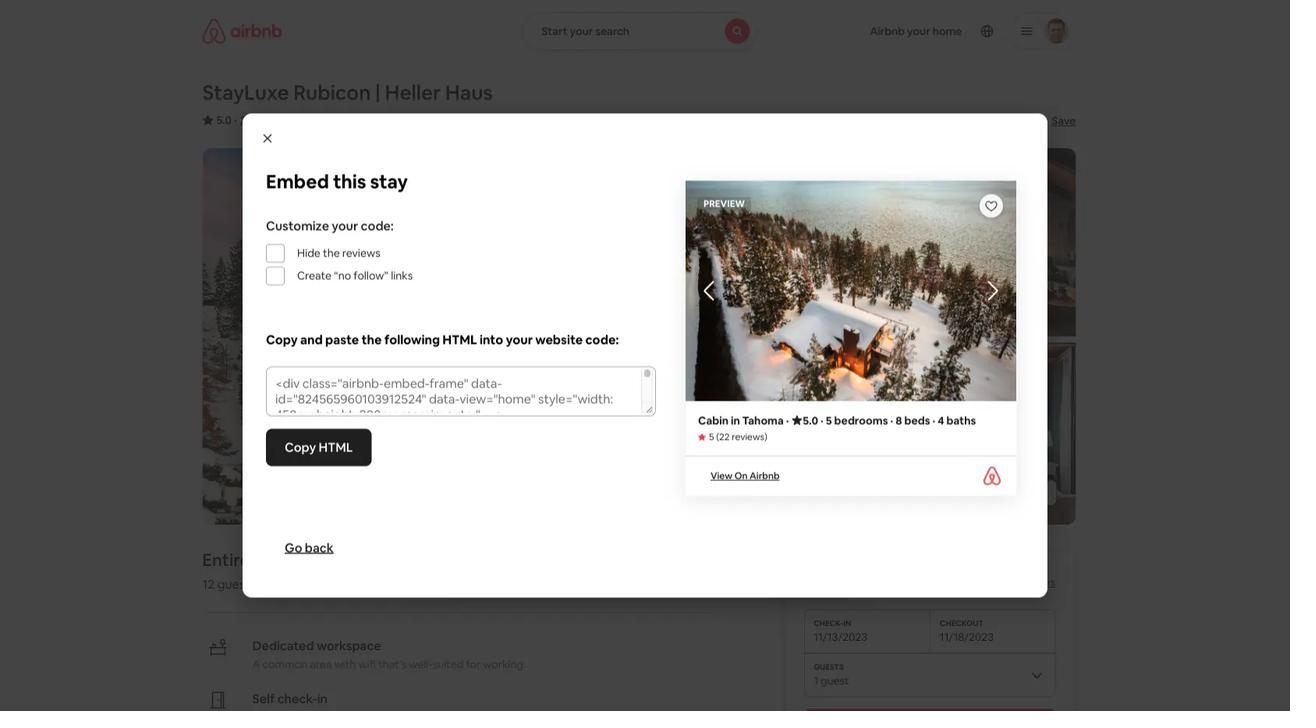 Task type: vqa. For each thing, say whether or not it's contained in the screenshot.
the "Self"
yes



Task type: describe. For each thing, give the bounding box(es) containing it.
self check-in
[[252, 691, 328, 707]]

hide the reviews
[[297, 246, 381, 260]]

0 horizontal spatial ★5.0
[[608, 231, 638, 247]]

profile element
[[775, 0, 1077, 62]]

baths inside embed modal dialog
[[947, 414, 977, 428]]

create
[[297, 269, 332, 283]]

copy html
[[285, 440, 353, 456]]

customize your code:
[[266, 218, 394, 234]]

tahoma,
[[391, 113, 435, 127]]

escape to your own mountain oasis with stunning lake views, where luxury meets nature in a perfectly curated bedroom complete with plush linens, cozy pillows, beautiful curtains, a charming chair, and a touch of greenery to awaken your senses. image
[[864, 343, 1077, 525]]

stay
[[370, 169, 408, 194]]

email link
[[653, 284, 848, 342]]

2 horizontal spatial 5
[[826, 414, 833, 428]]

california,
[[437, 113, 489, 127]]

and
[[301, 332, 323, 348]]

"no
[[334, 269, 351, 283]]

bedrooms inside embed modal dialog
[[835, 414, 889, 428]]

messages link
[[443, 356, 638, 414]]

facebook link
[[653, 428, 848, 485]]

cozy up with loved ones in our luxurious living room, complete with comfortable sofas, a warm fireplace, and board games - the perfect spot for laughter, conversation, and relaxation in our modern, yet rustic mountain cabin. image
[[864, 148, 1077, 337]]

go back button
[[285, 540, 334, 556]]

:
[[616, 332, 619, 348]]

website
[[536, 332, 583, 348]]

all
[[996, 486, 1007, 500]]

facebook
[[712, 448, 770, 464]]

a
[[252, 658, 260, 672]]

common
[[263, 658, 308, 672]]

save
[[1053, 114, 1077, 128]]

tahoma inside embed modal dialog
[[743, 414, 784, 428]]

your for code:
[[332, 218, 358, 234]]

4 inside embed modal dialog
[[938, 414, 945, 428]]

guests
[[217, 577, 256, 593]]

1 escape to our lavish mountain cabin in lake tahoe and wake up to the serenity of a sunrise overlooking the pristine waters of the lake. image from the left
[[203, 148, 640, 525]]

airbnb belo image
[[983, 467, 1002, 486]]

messages
[[503, 377, 561, 393]]

22 for ·
[[240, 113, 253, 127]]

self
[[252, 691, 275, 707]]

traci
[[385, 549, 425, 571]]

1 horizontal spatial 5
[[709, 431, 715, 443]]

1 horizontal spatial the
[[362, 332, 382, 348]]

cabin
[[254, 549, 298, 571]]

preview
[[704, 197, 745, 209]]

22 for (
[[720, 431, 730, 443]]

links
[[391, 269, 413, 283]]

create "no follow" links
[[297, 269, 413, 283]]

start your search
[[542, 24, 630, 38]]

and benjamin
[[429, 549, 540, 571]]

haus
[[445, 80, 493, 106]]

beds inside embed modal dialog
[[905, 414, 931, 428]]

22 reviews
[[1002, 576, 1056, 590]]

whatsapp link
[[653, 356, 848, 414]]

0 horizontal spatial tahoma
[[554, 231, 600, 247]]

2 vertical spatial your
[[506, 332, 533, 348]]

· tahoma, california, united states
[[382, 113, 561, 130]]

airbnb
[[750, 470, 780, 482]]

2 horizontal spatial 22
[[1002, 576, 1015, 590]]

0 horizontal spatial in
[[317, 691, 328, 707]]

show all photos
[[965, 486, 1045, 500]]

check-
[[278, 691, 317, 707]]

(
[[717, 431, 720, 443]]

0 vertical spatial cabin in tahoma · ★5.0 · 5 bedrooms · 8 beds · 4 baths
[[505, 231, 813, 247]]

5 ( 22 reviews )
[[709, 431, 768, 443]]

email
[[712, 305, 743, 321]]

show
[[965, 486, 993, 500]]

hide
[[297, 246, 321, 260]]

copy html button
[[266, 429, 372, 467]]

view on airbnb button
[[711, 470, 780, 483]]

go
[[285, 540, 302, 556]]

in inside embed modal dialog
[[731, 414, 741, 428]]

0 vertical spatial 4
[[770, 231, 777, 247]]

copy and paste the following html into your website code :
[[266, 332, 619, 348]]

heller
[[385, 80, 441, 106]]

11/18/2023
[[940, 630, 994, 644]]

save button
[[1028, 108, 1083, 134]]

★5.0 inside embed modal dialog
[[792, 414, 819, 428]]

stayluxe
[[203, 80, 289, 106]]

0 vertical spatial 22 reviews button
[[240, 112, 294, 128]]

that's
[[379, 658, 407, 672]]

8 inside embed modal dialog
[[896, 414, 903, 428]]

embed this stay
[[266, 169, 408, 194]]

gather around the table for a feast with a view! enjoy the beauty of lake tahoe while savoring every bite in our modern rustic dining area. image
[[646, 343, 858, 525]]

hosted
[[301, 549, 358, 571]]

0 horizontal spatial 5
[[646, 231, 653, 247]]



Task type: locate. For each thing, give the bounding box(es) containing it.
1 vertical spatial ★5.0
[[792, 414, 819, 428]]

0 horizontal spatial embed
[[266, 169, 329, 194]]

cabin
[[505, 231, 538, 247], [699, 414, 729, 428]]

1 vertical spatial 22
[[720, 431, 730, 443]]

for
[[466, 658, 481, 672]]

dedicated workspace a common area with wifi that's well-suited for working.
[[252, 638, 526, 672]]

★5.0
[[608, 231, 638, 247], [792, 414, 819, 428]]

embed up customize
[[266, 169, 329, 194]]

dedicated
[[252, 638, 314, 654]]

1 horizontal spatial html
[[443, 332, 477, 348]]

1 horizontal spatial ★5.0
[[792, 414, 819, 428]]

<div class="airbnb-embed-frame" data-id="824565960103912524" data-view="home" style="width: 450px; height: 300px; margin: auto;"><a href="https://www.airbnb.com/rooms/824565960103912524?check_in=2023-11-13&amp;check_out=2023-11-18&amp;guests=1&amp;adults=1&amp;s=66&amp;source=embed_widget">View On Airbnb</a><a href="https://www.airbnb.com/rooms/824565960103912524?check_in=2023-11-13&amp;check_out=2023-11-18&amp;guests=1&amp;adults=1&amp;s=66&amp;source=embed_widget" rel="nofollow">Cabin in Tahoma · ★5.0 · 5 bedrooms · 8 beds · 4 baths</a><script async="" src="https://www.airbnb.com/embeddable/airbnb_jssdk"></script></div> text field
[[269, 370, 653, 414]]

22
[[240, 113, 253, 127], [720, 431, 730, 443], [1002, 576, 1015, 590]]

view on airbnb
[[711, 470, 780, 482]]

copy inside button
[[285, 440, 316, 456]]

1 horizontal spatial 4
[[938, 414, 945, 428]]

following
[[385, 332, 440, 348]]

cabin in tahoma · ★5.0 · 5 bedrooms · 8 beds · 4 baths up )
[[699, 414, 977, 428]]

embed for embed
[[712, 520, 754, 536]]

united
[[492, 113, 526, 127]]

1 vertical spatial cabin in tahoma · ★5.0 · 5 bedrooms · 8 beds · 4 baths
[[699, 414, 977, 428]]

1 vertical spatial baths
[[947, 414, 977, 428]]

0 vertical spatial copy
[[266, 332, 298, 348]]

0 vertical spatial 8
[[723, 231, 731, 247]]

|
[[376, 80, 381, 106]]

your right into
[[506, 332, 533, 348]]

this
[[333, 169, 366, 194]]

suited
[[433, 658, 464, 672]]

reviews
[[255, 113, 294, 127], [342, 246, 381, 260], [732, 431, 765, 443], [1017, 576, 1056, 590]]

0 horizontal spatial 22 reviews button
[[240, 112, 294, 128]]

1 horizontal spatial baths
[[947, 414, 977, 428]]

0 horizontal spatial escape to our lavish mountain cabin in lake tahoe and wake up to the serenity of a sunrise overlooking the pristine waters of the lake. image
[[203, 148, 640, 525]]

1 horizontal spatial bedrooms
[[835, 414, 889, 428]]

with
[[334, 658, 356, 672]]

0 vertical spatial the
[[323, 246, 340, 260]]

embed for embed this stay
[[266, 169, 329, 194]]

0 horizontal spatial html
[[319, 440, 353, 456]]

escape to our lavish mountain cabin in lake tahoe and wake up to the serenity of a sunrise overlooking the pristine waters of the lake. image
[[203, 148, 640, 525], [646, 148, 858, 337]]

states
[[529, 113, 561, 127]]

your for search
[[570, 24, 593, 38]]

wifi
[[359, 658, 376, 672]]

embed down on in the right bottom of the page
[[712, 520, 754, 536]]

0 horizontal spatial cabin
[[505, 231, 538, 247]]

superhost
[[324, 113, 375, 127]]

copy for copy html
[[285, 440, 316, 456]]

2 horizontal spatial in
[[731, 414, 741, 428]]

1 horizontal spatial embed
[[712, 520, 754, 536]]

1 vertical spatial bedrooms
[[835, 414, 889, 428]]

0 horizontal spatial beds
[[733, 231, 762, 247]]

8
[[723, 231, 731, 247], [896, 414, 903, 428]]

2 horizontal spatial your
[[570, 24, 593, 38]]

cabin in tahoma · ★5.0 · 5 bedrooms · 8 beds · 4 baths
[[505, 231, 813, 247], [699, 414, 977, 428]]

0 horizontal spatial 4
[[770, 231, 777, 247]]

your inside start your search button
[[570, 24, 593, 38]]

go back
[[285, 540, 334, 556]]

0 vertical spatial in
[[541, 231, 551, 247]]

1 vertical spatial beds
[[905, 414, 931, 428]]

beds
[[733, 231, 762, 247], [905, 414, 931, 428]]

rubicon
[[294, 80, 371, 106]]

stayluxe rubicon | heller haus
[[203, 80, 493, 106]]

cabin in tahoma · ★5.0 · 5 bedrooms · 8 beds · 4 baths inside embed modal dialog
[[699, 414, 977, 428]]

5.0
[[217, 113, 232, 127]]

in
[[541, 231, 551, 247], [731, 414, 741, 428], [317, 691, 328, 707]]

your up hide the reviews
[[332, 218, 358, 234]]

embed inside dialog
[[266, 169, 329, 194]]

0 vertical spatial cabin
[[505, 231, 538, 247]]

on
[[735, 470, 748, 482]]

html
[[443, 332, 477, 348], [319, 440, 353, 456]]

1 vertical spatial your
[[332, 218, 358, 234]]

0 horizontal spatial 8
[[723, 231, 731, 247]]

tahoma, california, united states button
[[391, 111, 561, 130]]

2 vertical spatial 22
[[1002, 576, 1015, 590]]

0 vertical spatial embed
[[266, 169, 329, 194]]

html inside button
[[319, 440, 353, 456]]

0 horizontal spatial bedrooms
[[656, 231, 715, 247]]

1 horizontal spatial your
[[506, 332, 533, 348]]

whatsapp
[[712, 377, 775, 393]]

code
[[586, 332, 616, 348]]

embed inside button
[[712, 520, 754, 536]]

view
[[711, 470, 733, 482]]

entire
[[203, 549, 250, 571]]

0 vertical spatial 5
[[646, 231, 653, 247]]

copy for copy and paste the following html into your website code :
[[266, 332, 298, 348]]

start your search button
[[523, 12, 757, 50]]

entire cabin hosted by traci and benjamin 12 guests
[[203, 549, 540, 593]]

2 vertical spatial 5
[[709, 431, 715, 443]]

2 escape to our lavish mountain cabin in lake tahoe and wake up to the serenity of a sunrise overlooking the pristine waters of the lake. image from the left
[[646, 148, 858, 337]]

1 horizontal spatial 8
[[896, 414, 903, 428]]

the
[[323, 246, 340, 260], [362, 332, 382, 348]]

0 vertical spatial baths
[[780, 231, 813, 247]]

tahoma
[[554, 231, 600, 247], [743, 414, 784, 428]]

paste
[[326, 332, 359, 348]]

22 inside embed modal dialog
[[720, 431, 730, 443]]

1 vertical spatial 5
[[826, 414, 833, 428]]

1 vertical spatial 22 reviews button
[[1002, 576, 1056, 590]]

search
[[596, 24, 630, 38]]

well-
[[409, 658, 433, 672]]

1 horizontal spatial tahoma
[[743, 414, 784, 428]]

0 horizontal spatial the
[[323, 246, 340, 260]]

photos
[[1009, 486, 1045, 500]]

0 vertical spatial html
[[443, 332, 477, 348]]

1 horizontal spatial 22
[[720, 431, 730, 443]]

cabin inside embed modal dialog
[[699, 414, 729, 428]]

0 vertical spatial 22
[[240, 113, 253, 127]]

by
[[362, 549, 382, 571]]

0 vertical spatial your
[[570, 24, 593, 38]]

0 vertical spatial ★5.0
[[608, 231, 638, 247]]

1 horizontal spatial cabin
[[699, 414, 729, 428]]

1 vertical spatial in
[[731, 414, 741, 428]]

1 vertical spatial tahoma
[[743, 414, 784, 428]]

1 vertical spatial the
[[362, 332, 382, 348]]

1 horizontal spatial beds
[[905, 414, 931, 428]]

1 vertical spatial html
[[319, 440, 353, 456]]

1 horizontal spatial in
[[541, 231, 551, 247]]

the right paste
[[362, 332, 382, 348]]

1 horizontal spatial escape to our lavish mountain cabin in lake tahoe and wake up to the serenity of a sunrise overlooking the pristine waters of the lake. image
[[646, 148, 858, 337]]

embed button
[[653, 500, 848, 557]]

0 horizontal spatial baths
[[780, 231, 813, 247]]

1 vertical spatial cabin
[[699, 414, 729, 428]]

1 horizontal spatial 22 reviews button
[[1002, 576, 1056, 590]]

copy
[[266, 332, 298, 348], [285, 440, 316, 456]]

1 vertical spatial embed
[[712, 520, 754, 536]]

cabin in tahoma · ★5.0 · 5 bedrooms · 8 beds · 4 baths down preview
[[505, 231, 813, 247]]

back
[[305, 540, 334, 556]]

Start your search search field
[[523, 12, 757, 50]]

cabin in tahoma · ★5.0 · 5 bedrooms · 8 beds · 4 baths image
[[686, 181, 1017, 402], [686, 181, 1017, 402]]

·
[[234, 113, 237, 127], [301, 114, 303, 130], [382, 114, 385, 130], [602, 231, 605, 247], [640, 231, 643, 247], [718, 231, 721, 247], [765, 231, 768, 247], [787, 414, 790, 428], [821, 414, 824, 428], [891, 414, 894, 428], [933, 414, 936, 428]]

12
[[203, 577, 215, 593]]

your right start
[[570, 24, 593, 38]]

baths
[[780, 231, 813, 247], [947, 414, 977, 428]]

11/13/2023
[[814, 630, 868, 644]]

0 vertical spatial bedrooms
[[656, 231, 715, 247]]

2 vertical spatial in
[[317, 691, 328, 707]]

area
[[310, 658, 332, 672]]

22 reviews button
[[240, 112, 294, 128], [1002, 576, 1056, 590]]

1 vertical spatial 4
[[938, 414, 945, 428]]

show all photos button
[[934, 480, 1058, 507]]

embed modal dialog
[[243, 114, 1048, 598]]

0 horizontal spatial your
[[332, 218, 358, 234]]

start
[[542, 24, 568, 38]]

customize
[[266, 218, 329, 234]]

code:
[[361, 218, 394, 234]]

0 vertical spatial beds
[[733, 231, 762, 247]]

1 vertical spatial copy
[[285, 440, 316, 456]]

0 horizontal spatial 22
[[240, 113, 253, 127]]

workspace
[[317, 638, 381, 654]]

follow"
[[354, 269, 389, 283]]

into
[[480, 332, 504, 348]]

0 vertical spatial tahoma
[[554, 231, 600, 247]]

· inside · tahoma, california, united states
[[382, 114, 385, 130]]

your
[[570, 24, 593, 38], [332, 218, 358, 234], [506, 332, 533, 348]]

1 vertical spatial 8
[[896, 414, 903, 428]]

4
[[770, 231, 777, 247], [938, 414, 945, 428]]

󰀃
[[310, 113, 316, 128]]

embed
[[266, 169, 329, 194], [712, 520, 754, 536]]

the right hide
[[323, 246, 340, 260]]

working.
[[483, 658, 526, 672]]

5.0 · 22 reviews
[[217, 113, 294, 127]]

)
[[765, 431, 768, 443]]



